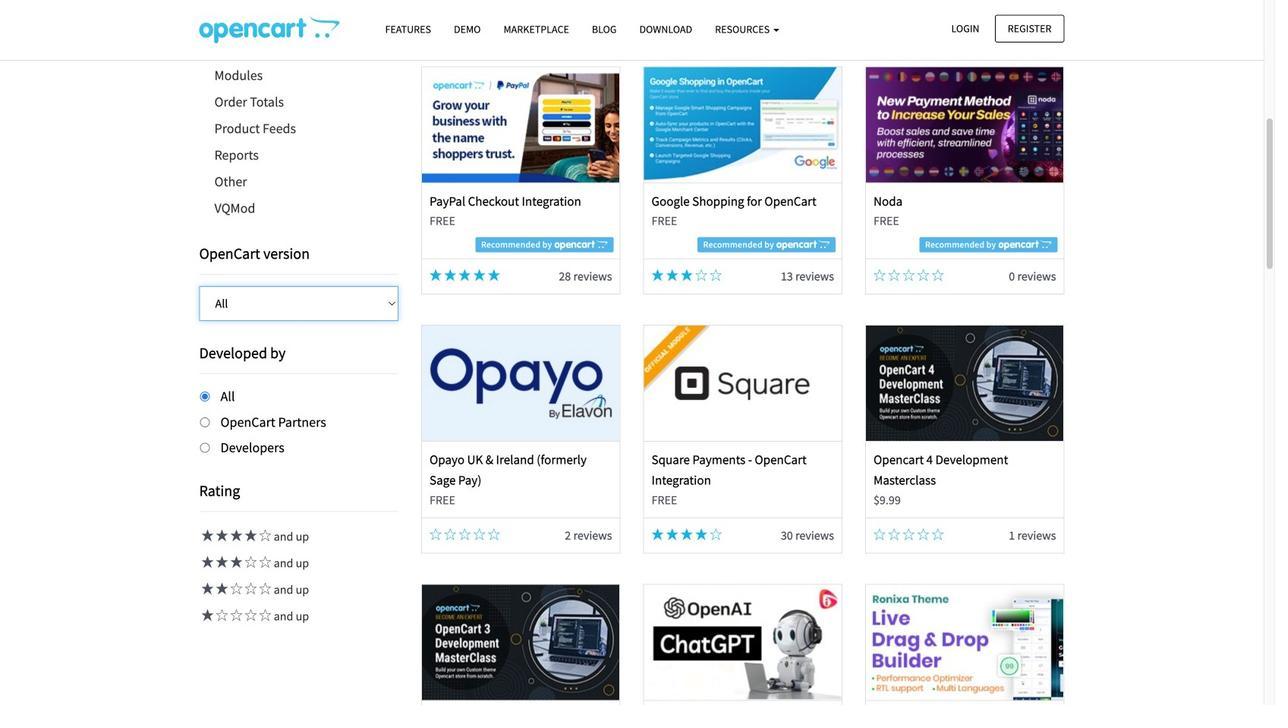 Task type: vqa. For each thing, say whether or not it's contained in the screenshot.
Noda image
yes



Task type: locate. For each thing, give the bounding box(es) containing it.
google shopping for opencart image
[[644, 67, 842, 183]]

noda image
[[866, 67, 1064, 183]]

star light image
[[430, 269, 442, 281], [473, 269, 485, 281], [652, 269, 664, 281], [666, 269, 678, 281], [681, 269, 693, 281], [652, 528, 664, 540], [695, 528, 707, 540], [199, 529, 214, 541], [214, 529, 228, 541], [243, 529, 257, 541], [214, 556, 228, 568], [228, 556, 243, 568], [199, 582, 214, 595], [214, 582, 228, 595], [199, 609, 214, 621]]

paypal payment gateway image
[[501, 0, 985, 10]]

opencart extensions image
[[199, 16, 340, 43]]

star light o image
[[874, 269, 886, 281], [444, 528, 456, 540], [459, 528, 471, 540], [473, 528, 485, 540], [488, 528, 500, 540], [888, 528, 900, 540], [903, 528, 915, 540], [932, 528, 944, 540], [257, 529, 271, 541], [243, 582, 257, 595], [214, 609, 228, 621], [228, 609, 243, 621], [243, 609, 257, 621], [257, 609, 271, 621]]

star light o image
[[695, 269, 707, 281], [710, 269, 722, 281], [888, 269, 900, 281], [903, 269, 915, 281], [917, 269, 930, 281], [932, 269, 944, 281], [430, 528, 442, 540], [710, 528, 722, 540], [874, 528, 886, 540], [917, 528, 930, 540], [243, 556, 257, 568], [257, 556, 271, 568], [228, 582, 243, 595], [257, 582, 271, 595]]

ronixa theme - opencart live drag and drop page .. image
[[866, 585, 1064, 700]]

opencart 3 development masterclass image
[[422, 585, 620, 700]]

star light image
[[444, 269, 456, 281], [459, 269, 471, 281], [488, 269, 500, 281], [666, 528, 678, 540], [681, 528, 693, 540], [228, 529, 243, 541], [199, 556, 214, 568]]

opayo uk & ireland (formerly sage pay) image
[[422, 326, 620, 441]]

paypal checkout integration image
[[422, 67, 620, 183]]

square payments - opencart integration image
[[644, 326, 842, 441]]



Task type: describe. For each thing, give the bounding box(es) containing it.
chatgpt for opencart image
[[644, 585, 842, 700]]

opencart 4 development masterclass image
[[866, 326, 1064, 441]]



